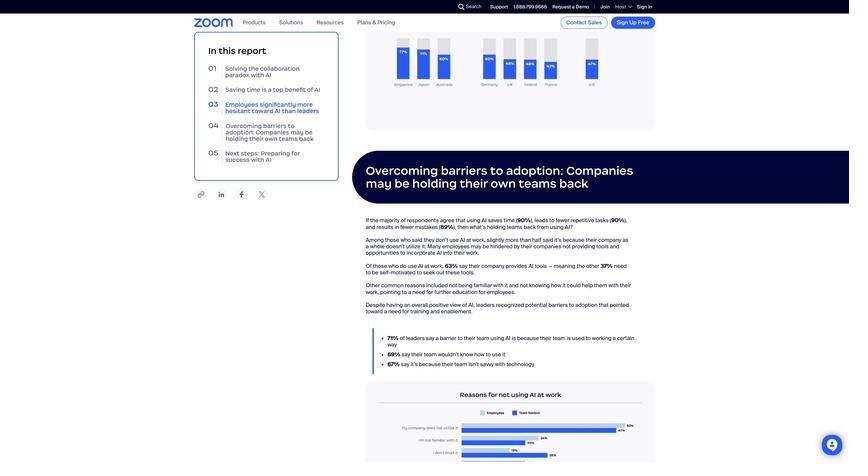 Task type: locate. For each thing, give the bounding box(es) containing it.
1 vertical spatial time
[[504, 217, 515, 224]]

as
[[623, 237, 629, 244]]

with right paradox
[[251, 72, 264, 79]]

1 vertical spatial toward
[[366, 308, 383, 316]]

of right 71%
[[400, 335, 405, 342]]

0 vertical spatial back
[[299, 135, 314, 143]]

do
[[400, 263, 407, 270]]

0 horizontal spatial ),
[[454, 224, 457, 231]]

say left barrier
[[426, 335, 435, 342]]

the inside solving the collaboration paradox with ai
[[249, 65, 259, 73]]

than down benefit
[[282, 108, 296, 115]]

the left 'other'
[[577, 263, 585, 270]]

half
[[533, 237, 542, 244]]

in this report
[[208, 45, 267, 56]]

2 horizontal spatial may
[[471, 243, 482, 250]]

it down of leaders say a barrier to their team using ai is because their team is used to working a certain way
[[503, 352, 506, 359]]

1 vertical spatial companies
[[567, 164, 634, 179]]

who for said
[[401, 237, 411, 244]]

team down know
[[455, 361, 468, 369]]

0 vertical spatial those
[[385, 237, 400, 244]]

01
[[208, 64, 217, 73]]

those down in
[[385, 237, 400, 244]]

1 vertical spatial because
[[518, 335, 539, 342]]

say inside of leaders say a barrier to their team using ai is because their team is used to working a certain way
[[426, 335, 435, 342]]

linkedin image
[[215, 188, 228, 202]]

who left do
[[389, 263, 399, 270]]

pointed
[[610, 302, 630, 309]]

of left ai,
[[463, 302, 468, 309]]

the for if
[[371, 217, 379, 224]]

work, inside other common reasons included not being familiar with it and not knowing how it could help them with their work, pointing to a need for further education for employees.
[[366, 289, 379, 296]]

it.
[[422, 243, 427, 250]]

company
[[599, 237, 622, 244], [482, 263, 505, 270]]

0 horizontal spatial (
[[439, 224, 441, 231]]

the
[[249, 65, 259, 73], [371, 217, 379, 224], [577, 263, 585, 270]]

more down benefit
[[298, 101, 313, 109]]

1 horizontal spatial than
[[520, 237, 531, 244]]

2 horizontal spatial barriers
[[549, 302, 568, 309]]

2 horizontal spatial ),
[[625, 217, 628, 224]]

0 horizontal spatial work,
[[366, 289, 379, 296]]

2 horizontal spatial back
[[560, 177, 589, 192]]

02
[[208, 85, 218, 94]]

with
[[251, 72, 264, 79], [251, 157, 265, 164], [494, 282, 504, 290], [609, 282, 619, 290], [496, 361, 506, 369]]

0 vertical spatial overcoming barriers to adoption: companies may be holding their own teams back
[[226, 122, 314, 143]]

back
[[299, 135, 314, 143], [560, 177, 589, 192], [524, 224, 536, 231]]

not left providing
[[563, 243, 571, 250]]

search image
[[459, 4, 465, 10]]

toward down saving time is a top benefit of ai
[[252, 108, 274, 115]]

1 vertical spatial those
[[373, 263, 388, 270]]

1 vertical spatial overcoming
[[366, 164, 439, 179]]

of
[[366, 263, 372, 270]]

0 horizontal spatial because
[[419, 361, 441, 369]]

1 horizontal spatial may
[[366, 177, 392, 192]]

because inside 69% say their team wouldn't know how to use it 67% say it's because their team isn't savvy with technology
[[419, 361, 441, 369]]

not left 'being' on the right of page
[[450, 282, 458, 290]]

), left then
[[454, 224, 457, 231]]

request a demo
[[553, 4, 590, 10]]

0 vertical spatial that
[[456, 217, 466, 224]]

tools inside among those who said they don't use ai at work, slightly more than half said it's because their company as a whole doesn't utilize it. many employees may be hindered by their companies not providing tools and opportunities to incorporate ai into their work.
[[597, 243, 609, 250]]

a left demo
[[573, 4, 575, 10]]

1 90% from the left
[[518, 217, 531, 224]]

using for of leaders say a barrier to their team using ai is because their team is used to working a certain way
[[491, 335, 505, 342]]

1 vertical spatial back
[[560, 177, 589, 192]]

that right agree
[[456, 217, 466, 224]]

toward inside despite having an overall positive view of ai, leaders recognized potential barriers to adoption that pointed toward a need for training and enablement.
[[366, 308, 383, 316]]

and inside other common reasons included not being familiar with it and not knowing how it could help them with their work, pointing to a need for further education for employees.
[[510, 282, 519, 290]]

0 horizontal spatial who
[[389, 263, 399, 270]]

whole
[[370, 243, 385, 250]]

0 vertical spatial it's
[[555, 237, 562, 244]]

time right saves
[[504, 217, 515, 224]]

opportunities
[[366, 250, 399, 257]]

ai inside solving the collaboration paradox with ai
[[266, 72, 272, 79]]

1 horizontal spatial holding
[[413, 177, 457, 192]]

need right 37%
[[615, 263, 627, 270]]

the for solving
[[249, 65, 259, 73]]

them
[[595, 282, 608, 290]]

despite having an overall positive view of ai, leaders recognized potential barriers to adoption that pointed toward a need for training and enablement.
[[366, 302, 630, 316]]

63%
[[445, 263, 458, 270]]

0 horizontal spatial barriers
[[263, 122, 287, 130]]

said right half
[[543, 237, 554, 244]]

it's right 67%
[[411, 361, 418, 369]]

1 vertical spatial tools
[[535, 263, 548, 270]]

1 horizontal spatial companies
[[567, 164, 634, 179]]

be inside among those who said they don't use ai at work, slightly more than half said it's because their company as a whole doesn't utilize it. many employees may be hindered by their companies not providing tools and opportunities to incorporate ai into their work.
[[483, 243, 489, 250]]

if the majority of respondents agree that using ai saves time ( 90% ), leads to fewer repetitive tasks ( 90%
[[366, 217, 625, 224]]

0 vertical spatial use
[[450, 237, 459, 244]]

2 vertical spatial back
[[524, 224, 536, 231]]

with right savvy
[[496, 361, 506, 369]]

those right of
[[373, 263, 388, 270]]

1 vertical spatial need
[[413, 289, 426, 296]]

0 horizontal spatial that
[[456, 217, 466, 224]]

0 horizontal spatial need
[[389, 308, 401, 316]]

overcoming
[[226, 122, 262, 130], [366, 164, 439, 179]]

2 horizontal spatial because
[[563, 237, 585, 244]]

2 horizontal spatial work,
[[473, 237, 486, 244]]

company left as
[[599, 237, 622, 244]]

ai,
[[469, 302, 475, 309]]

use inside 69% say their team wouldn't know how to use it 67% say it's because their team isn't savvy with technology
[[493, 352, 502, 359]]

how up isn't
[[475, 352, 485, 359]]

overall
[[412, 302, 428, 309]]

use right do
[[408, 263, 417, 270]]

), left leads
[[531, 217, 534, 224]]

sign for sign up free
[[617, 19, 629, 26]]

of inside of leaders say a barrier to their team using ai is because their team is used to working a certain way
[[400, 335, 405, 342]]

0 horizontal spatial back
[[299, 135, 314, 143]]

0 vertical spatial more
[[298, 101, 313, 109]]

1 vertical spatial adoption:
[[507, 164, 564, 179]]

is
[[262, 86, 267, 94], [512, 335, 516, 342], [567, 335, 571, 342]]

barrier
[[440, 335, 457, 342]]

results
[[377, 224, 394, 231]]

using left ai?
[[551, 224, 564, 231]]

a up the an
[[409, 289, 412, 296]]

it left the could on the bottom of page
[[563, 282, 566, 290]]

2 vertical spatial use
[[493, 352, 502, 359]]

0 vertical spatial may
[[291, 129, 304, 136]]

a left whole
[[366, 243, 369, 250]]

need left the an
[[389, 308, 401, 316]]

toward left having at the left of page
[[366, 308, 383, 316]]

saving time is a top benefit of ai
[[226, 86, 321, 94]]

leaders inside despite having an overall positive view of ai, leaders recognized potential barriers to adoption that pointed toward a need for training and enablement.
[[477, 302, 495, 309]]

need up overall
[[413, 289, 426, 296]]

1 vertical spatial sign
[[617, 19, 629, 26]]

of
[[307, 86, 313, 94], [401, 217, 406, 224], [463, 302, 468, 309], [400, 335, 405, 342]]

0 vertical spatial teams
[[279, 135, 298, 143]]

using inside of leaders say a barrier to their team using ai is because their team is used to working a certain way
[[491, 335, 505, 342]]

leaders right 71%
[[406, 335, 425, 342]]

not
[[563, 243, 571, 250], [450, 282, 458, 290], [520, 282, 528, 290]]

education
[[453, 289, 478, 296]]

tools left —
[[535, 263, 548, 270]]

90% left leads
[[518, 217, 531, 224]]

0 horizontal spatial it's
[[411, 361, 418, 369]]

1 horizontal spatial back
[[524, 224, 536, 231]]

is left top
[[262, 86, 267, 94]]

at down incorporate
[[425, 263, 430, 270]]

work, down what's
[[473, 237, 486, 244]]

teams
[[279, 135, 298, 143], [519, 177, 557, 192], [507, 224, 523, 231]]

barriers inside despite having an overall positive view of ai, leaders recognized potential barriers to adoption that pointed toward a need for training and enablement.
[[549, 302, 568, 309]]

how inside 69% say their team wouldn't know how to use it 67% say it's because their team isn't savvy with technology
[[475, 352, 485, 359]]

1 horizontal spatial work,
[[431, 263, 444, 270]]

need inside despite having an overall positive view of ai, leaders recognized potential barriers to adoption that pointed toward a need for training and enablement.
[[389, 308, 401, 316]]

toward
[[252, 108, 274, 115], [366, 308, 383, 316]]

ai right steps:
[[266, 157, 272, 164]]

those inside among those who said they don't use ai at work, slightly more than half said it's because their company as a whole doesn't utilize it. many employees may be hindered by their companies not providing tools and opportunities to incorporate ai into their work.
[[385, 237, 400, 244]]

in
[[649, 4, 653, 10], [208, 45, 217, 56]]

2 vertical spatial because
[[419, 361, 441, 369]]

2 horizontal spatial use
[[493, 352, 502, 359]]

1 horizontal spatial not
[[520, 282, 528, 290]]

work, up despite
[[366, 289, 379, 296]]

for right preparing
[[292, 150, 300, 157]]

report
[[238, 45, 267, 56]]

team
[[477, 335, 490, 342], [553, 335, 566, 342], [424, 352, 437, 359], [455, 361, 468, 369]]

ai inside of leaders say a barrier to their team using ai is because their team is used to working a certain way
[[506, 335, 511, 342]]

0 horizontal spatial leaders
[[297, 108, 319, 115]]

work, left 63%
[[431, 263, 444, 270]]

fewer
[[556, 217, 570, 224], [401, 224, 414, 231]]

in up free
[[649, 4, 653, 10]]

to inside among those who said they don't use ai at work, slightly more than half said it's because their company as a whole doesn't utilize it. many employees may be hindered by their companies not providing tools and opportunities to incorporate ai into their work.
[[401, 250, 406, 257]]

a down 'pointing'
[[384, 308, 387, 316]]

2 90% from the left
[[612, 217, 625, 224]]

0 vertical spatial work,
[[473, 237, 486, 244]]

support link
[[491, 4, 508, 10]]

None search field
[[434, 1, 460, 12]]

with inside the next steps: preparing for success with ai
[[251, 157, 265, 164]]

1.888.799.9666 link
[[514, 4, 547, 10]]

it inside 69% say their team wouldn't know how to use it 67% say it's because their team isn't savvy with technology
[[503, 352, 506, 359]]

0 horizontal spatial 90%
[[518, 217, 531, 224]]

employees.
[[487, 289, 516, 296]]

fewer left repetitive
[[556, 217, 570, 224]]

a
[[573, 4, 575, 10], [268, 86, 272, 94], [366, 243, 369, 250], [409, 289, 412, 296], [384, 308, 387, 316], [436, 335, 439, 342], [613, 335, 616, 342]]

pointing
[[381, 289, 401, 296]]

1 said from the left
[[412, 237, 423, 244]]

more down '89% ), then what's holding teams back from using ai?'
[[506, 237, 519, 244]]

because up the technology
[[518, 335, 539, 342]]

potential
[[526, 302, 548, 309]]

at inside among those who said they don't use ai at work, slightly more than half said it's because their company as a whole doesn't utilize it. many employees may be hindered by their companies not providing tools and opportunities to incorporate ai into their work.
[[467, 237, 472, 244]]

solving the collaboration paradox with ai
[[225, 65, 300, 79]]

ai down then
[[460, 237, 465, 244]]

using
[[467, 217, 481, 224], [551, 224, 564, 231], [491, 335, 505, 342]]

the right if
[[371, 217, 379, 224]]

company inside among those who said they don't use ai at work, slightly more than half said it's because their company as a whole doesn't utilize it. many employees may be hindered by their companies not providing tools and opportunities to incorporate ai into their work.
[[599, 237, 622, 244]]

those for among
[[385, 237, 400, 244]]

0 vertical spatial time
[[247, 86, 261, 94]]

( inside ), and results in fewer mistakes (
[[439, 224, 441, 231]]

0 horizontal spatial more
[[298, 101, 313, 109]]

1 horizontal spatial barriers
[[441, 164, 488, 179]]

team left used
[[553, 335, 566, 342]]

ai inside the next steps: preparing for success with ai
[[266, 157, 272, 164]]

to inside other common reasons included not being familiar with it and not knowing how it could help them with their work, pointing to a need for further education for employees.
[[402, 289, 407, 296]]

ai up the technology
[[506, 335, 511, 342]]

employees
[[443, 243, 470, 250]]

69%
[[388, 352, 401, 359]]

leaders down benefit
[[297, 108, 319, 115]]

doesn't
[[386, 243, 405, 250]]

copy link image
[[194, 188, 208, 202]]

and up among on the left bottom of the page
[[366, 224, 376, 231]]

2 vertical spatial barriers
[[549, 302, 568, 309]]

how right knowing on the bottom
[[552, 282, 562, 290]]

support
[[491, 4, 508, 10]]

more
[[298, 101, 313, 109], [506, 237, 519, 244]]

0 vertical spatial companies
[[256, 129, 290, 136]]

solving
[[225, 65, 247, 73]]

ai right "provides" at the bottom of page
[[529, 263, 534, 270]]

2 horizontal spatial need
[[615, 263, 627, 270]]

host
[[616, 4, 627, 10]]

1 horizontal spatial leaders
[[406, 335, 425, 342]]

products
[[243, 19, 266, 26]]

1 vertical spatial the
[[371, 217, 379, 224]]

adoption
[[576, 302, 598, 309]]

1 horizontal spatial said
[[543, 237, 554, 244]]

0 horizontal spatial said
[[412, 237, 423, 244]]

0 vertical spatial overcoming
[[226, 122, 262, 130]]

ai?
[[565, 224, 573, 231]]

join link
[[601, 4, 610, 10]]

a left top
[[268, 86, 272, 94]]

resources
[[317, 19, 344, 26]]

because inside among those who said they don't use ai at work, slightly more than half said it's because their company as a whole doesn't utilize it. many employees may be hindered by their companies not providing tools and opportunities to incorporate ai into their work.
[[563, 237, 585, 244]]

1 horizontal spatial own
[[491, 177, 516, 192]]

plans
[[358, 19, 372, 26]]

that left pointed at the right
[[599, 302, 609, 309]]

1 horizontal spatial how
[[552, 282, 562, 290]]

sign up free
[[638, 4, 648, 10]]

into
[[443, 250, 453, 257]]

at up "work."
[[467, 237, 472, 244]]

with right success
[[251, 157, 265, 164]]

among
[[366, 237, 384, 244]]

1.888.799.9666
[[514, 4, 547, 10]]

is up the technology
[[512, 335, 516, 342]]

and inside among those who said they don't use ai at work, slightly more than half said it's because their company as a whole doesn't utilize it. many employees may be hindered by their companies not providing tools and opportunities to incorporate ai into their work.
[[611, 243, 620, 250]]

0 horizontal spatial how
[[475, 352, 485, 359]]

0 horizontal spatial holding
[[226, 135, 248, 143]]

to inside despite having an overall positive view of ai, leaders recognized potential barriers to adoption that pointed toward a need for training and enablement.
[[570, 302, 575, 309]]

1 vertical spatial in
[[208, 45, 217, 56]]

enablement.
[[441, 308, 473, 316]]

2 horizontal spatial holding
[[488, 224, 506, 231]]

sign left up
[[617, 19, 629, 26]]

0 horizontal spatial tools
[[535, 263, 548, 270]]

leaders right ai,
[[477, 302, 495, 309]]

0 horizontal spatial own
[[265, 135, 278, 143]]

despite
[[366, 302, 386, 309]]

seek
[[424, 269, 435, 276]]

1 horizontal spatial overcoming barriers to adoption: companies may be holding their own teams back
[[366, 164, 634, 192]]

company down among those who said they don't use ai at work, slightly more than half said it's because their company as a whole doesn't utilize it. many employees may be hindered by their companies not providing tools and opportunities to incorporate ai into their work.
[[482, 263, 505, 270]]

said left they
[[412, 237, 423, 244]]

could
[[567, 282, 581, 290]]

not left knowing on the bottom
[[520, 282, 528, 290]]

a inside despite having an overall positive view of ai, leaders recognized potential barriers to adoption that pointed toward a need for training and enablement.
[[384, 308, 387, 316]]

is left used
[[567, 335, 571, 342]]

an
[[405, 302, 411, 309]]

a inside among those who said they don't use ai at work, slightly more than half said it's because their company as a whole doesn't utilize it. many employees may be hindered by their companies not providing tools and opportunities to incorporate ai into their work.
[[366, 243, 369, 250]]

use up savvy
[[493, 352, 502, 359]]

because down ai?
[[563, 237, 585, 244]]

know
[[461, 352, 474, 359]]

2 horizontal spatial using
[[551, 224, 564, 231]]

tools right providing
[[597, 243, 609, 250]]

who inside among those who said they don't use ai at work, slightly more than half said it's because their company as a whole doesn't utilize it. many employees may be hindered by their companies not providing tools and opportunities to incorporate ai into their work.
[[401, 237, 411, 244]]

sign
[[638, 4, 648, 10], [617, 19, 629, 26]]

(
[[517, 217, 518, 224], [610, 217, 612, 224], [439, 224, 441, 231]]

0 vertical spatial because
[[563, 237, 585, 244]]

( right mistakes
[[439, 224, 441, 231]]

than right the by
[[520, 237, 531, 244]]

excitement toward al, by country image
[[366, 0, 656, 131]]

1 vertical spatial at
[[425, 263, 430, 270]]

sales
[[588, 19, 602, 26]]

those
[[385, 237, 400, 244], [373, 263, 388, 270]]

using left saves
[[467, 217, 481, 224]]

be
[[305, 129, 313, 136], [395, 177, 410, 192], [483, 243, 489, 250], [372, 269, 379, 276]]

90% right tasks
[[612, 217, 625, 224]]

1 horizontal spatial is
[[512, 335, 516, 342]]

time right saving
[[247, 86, 261, 94]]

team up savvy
[[477, 335, 490, 342]]

sign up free
[[617, 19, 650, 26]]

0 horizontal spatial fewer
[[401, 224, 414, 231]]

), up as
[[625, 217, 628, 224]]

and down "provides" at the bottom of page
[[510, 282, 519, 290]]

1 horizontal spatial that
[[599, 302, 609, 309]]

of inside despite having an overall positive view of ai, leaders recognized potential barriers to adoption that pointed toward a need for training and enablement.
[[463, 302, 468, 309]]

1 horizontal spatial toward
[[366, 308, 383, 316]]

1 horizontal spatial use
[[450, 237, 459, 244]]

fewer right in
[[401, 224, 414, 231]]

their
[[249, 135, 264, 143], [460, 177, 488, 192], [586, 237, 598, 244], [521, 243, 533, 250], [454, 250, 465, 257], [469, 263, 481, 270], [620, 282, 632, 290], [464, 335, 476, 342], [541, 335, 552, 342], [412, 352, 423, 359], [442, 361, 454, 369]]

using for 89% ), then what's holding teams back from using ai?
[[551, 224, 564, 231]]

a left certain at bottom right
[[613, 335, 616, 342]]

69% say their team wouldn't know how to use it 67% say it's because their team isn't savvy with technology
[[388, 352, 535, 369]]

0 vertical spatial how
[[552, 282, 562, 290]]

1 horizontal spatial need
[[413, 289, 426, 296]]

0 vertical spatial holding
[[226, 135, 248, 143]]

), inside ), and results in fewer mistakes (
[[625, 217, 628, 224]]

because down wouldn't
[[419, 361, 441, 369]]

a inside other common reasons included not being familiar with it and not knowing how it could help them with their work, pointing to a need for further education for employees.
[[409, 289, 412, 296]]

fewer inside ), and results in fewer mistakes (
[[401, 224, 414, 231]]

1 vertical spatial than
[[520, 237, 531, 244]]

positive
[[430, 302, 449, 309]]

to inside 69% say their team wouldn't know how to use it 67% say it's because their team isn't savvy with technology
[[486, 352, 491, 359]]

for left training
[[403, 308, 409, 316]]

1 vertical spatial it's
[[411, 361, 418, 369]]

1 horizontal spatial sign
[[638, 4, 648, 10]]



Task type: vqa. For each thing, say whether or not it's contained in the screenshot.


Task type: describe. For each thing, give the bounding box(es) containing it.
leaders inside employees significantly more hesitant toward ai than leaders
[[297, 108, 319, 115]]

0 horizontal spatial using
[[467, 217, 481, 224]]

2 horizontal spatial (
[[610, 217, 612, 224]]

request
[[553, 4, 571, 10]]

toward inside employees significantly more hesitant toward ai than leaders
[[252, 108, 274, 115]]

request a demo link
[[553, 4, 590, 10]]

0 horizontal spatial company
[[482, 263, 505, 270]]

and inside ), and results in fewer mistakes (
[[366, 224, 376, 231]]

it's inside among those who said they don't use ai at work, slightly more than half said it's because their company as a whole doesn't utilize it. many employees may be hindered by their companies not providing tools and opportunities to incorporate ai into their work.
[[555, 237, 562, 244]]

1 horizontal spatial adoption:
[[507, 164, 564, 179]]

social sharing element
[[194, 188, 339, 202]]

with right familiar
[[494, 282, 504, 290]]

team left wouldn't
[[424, 352, 437, 359]]

familiar
[[474, 282, 493, 290]]

plans & pricing
[[358, 19, 396, 26]]

2 said from the left
[[543, 237, 554, 244]]

reasons
[[405, 282, 425, 290]]

wouldn't
[[438, 352, 459, 359]]

meaning
[[554, 263, 576, 270]]

majority
[[380, 217, 400, 224]]

use inside among those who said they don't use ai at work, slightly more than half said it's because their company as a whole doesn't utilize it. many employees may be hindered by their companies not providing tools and opportunities to incorporate ai into their work.
[[450, 237, 459, 244]]

not inside among those who said they don't use ai at work, slightly more than half said it's because their company as a whole doesn't utilize it. many employees may be hindered by their companies not providing tools and opportunities to incorporate ai into their work.
[[563, 243, 571, 250]]

0 horizontal spatial not
[[450, 282, 458, 290]]

facebook image
[[235, 188, 249, 202]]

companies
[[534, 243, 562, 250]]

37%
[[601, 263, 613, 270]]

0 horizontal spatial companies
[[256, 129, 290, 136]]

certain
[[618, 335, 635, 342]]

slightly
[[487, 237, 505, 244]]

tools.
[[461, 269, 475, 276]]

incorporate
[[407, 250, 436, 257]]

1 horizontal spatial (
[[517, 217, 518, 224]]

these
[[446, 269, 460, 276]]

contact sales
[[567, 19, 602, 26]]

next steps: preparing for success with ai
[[225, 150, 300, 164]]

work.
[[467, 250, 480, 257]]

they
[[424, 237, 435, 244]]

0 horizontal spatial may
[[291, 129, 304, 136]]

1 vertical spatial overcoming barriers to adoption: companies may be holding their own teams back
[[366, 164, 634, 192]]

provides
[[506, 263, 528, 270]]

providing
[[573, 243, 596, 250]]

be inside need to be self-motivated to seek out these tools.
[[372, 269, 379, 276]]

0 horizontal spatial overcoming barriers to adoption: companies may be holding their own teams back
[[226, 122, 314, 143]]

this
[[219, 45, 236, 56]]

ai down incorporate
[[418, 263, 424, 270]]

preparing
[[261, 150, 290, 157]]

0 horizontal spatial is
[[262, 86, 267, 94]]

among those who said they don't use ai at work, slightly more than half said it's because their company as a whole doesn't utilize it. many employees may be hindered by their companies not providing tools and opportunities to incorporate ai into their work.
[[366, 237, 629, 257]]

2 vertical spatial holding
[[488, 224, 506, 231]]

ai left the into
[[437, 250, 442, 257]]

knowing
[[530, 282, 550, 290]]

respondents
[[407, 217, 439, 224]]

for right education
[[479, 289, 486, 296]]

products button
[[243, 19, 266, 26]]

of right benefit
[[307, 86, 313, 94]]

by
[[514, 243, 520, 250]]

2 horizontal spatial is
[[567, 335, 571, 342]]

say right 69% on the bottom
[[402, 352, 410, 359]]

who for do
[[389, 263, 399, 270]]

with inside solving the collaboration paradox with ai
[[251, 72, 264, 79]]

with right the them
[[609, 282, 619, 290]]

04
[[208, 121, 219, 130]]

ai right benefit
[[315, 86, 321, 94]]

how inside other common reasons included not being familiar with it and not knowing how it could help them with their work, pointing to a need for further education for employees.
[[552, 282, 562, 290]]

need inside other common reasons included not being familiar with it and not knowing how it could help them with their work, pointing to a need for further education for employees.
[[413, 289, 426, 296]]

2 vertical spatial teams
[[507, 224, 523, 231]]

what's
[[470, 224, 486, 231]]

success
[[225, 157, 250, 164]]

in
[[395, 224, 399, 231]]

agree
[[440, 217, 455, 224]]

included
[[427, 282, 448, 290]]

and inside despite having an overall positive view of ai, leaders recognized potential barriers to adoption that pointed toward a need for training and enablement.
[[431, 308, 440, 316]]

than inside among those who said they don't use ai at work, slightly more than half said it's because their company as a whole doesn't utilize it. many employees may be hindered by their companies not providing tools and opportunities to incorporate ai into their work.
[[520, 237, 531, 244]]

benefit
[[285, 86, 306, 94]]

saving
[[226, 86, 246, 94]]

leads
[[535, 217, 549, 224]]

motivated
[[391, 269, 416, 276]]

pricing
[[378, 19, 396, 26]]

need inside need to be self-motivated to seek out these tools.
[[615, 263, 627, 270]]

0 vertical spatial own
[[265, 135, 278, 143]]

mistakes
[[416, 224, 438, 231]]

of those who do use ai at work, 63% say their company provides ai tools — meaning the other 37%
[[366, 263, 613, 270]]

zoom logo image
[[194, 18, 233, 27]]

sign in
[[638, 4, 653, 10]]

more inside among those who said they don't use ai at work, slightly more than half said it's because their company as a whole doesn't utilize it. many employees may be hindered by their companies not providing tools and opportunities to incorporate ai into their work.
[[506, 237, 519, 244]]

host button
[[616, 4, 632, 10]]

for left further
[[427, 289, 434, 296]]

1 horizontal spatial fewer
[[556, 217, 570, 224]]

if
[[366, 217, 369, 224]]

ai inside employees significantly more hesitant toward ai than leaders
[[275, 108, 281, 115]]

05
[[208, 149, 218, 158]]

&
[[373, 19, 377, 26]]

contact sales link
[[561, 17, 608, 29]]

67%
[[388, 361, 400, 369]]

way
[[388, 342, 397, 349]]

say right 67%
[[401, 361, 410, 369]]

solutions
[[279, 19, 303, 26]]

join
[[601, 4, 610, 10]]

savvy
[[481, 361, 494, 369]]

of right in
[[401, 217, 406, 224]]

sign in link
[[638, 4, 653, 10]]

demo
[[576, 4, 590, 10]]

a left barrier
[[436, 335, 439, 342]]

out
[[437, 269, 445, 276]]

0 horizontal spatial at
[[425, 263, 430, 270]]

89% ), then what's holding teams back from using ai?
[[441, 224, 574, 231]]

other common reasons included not being familiar with it and not knowing how it could help them with their work, pointing to a need for further education for employees.
[[366, 282, 632, 296]]

ai left saves
[[482, 217, 487, 224]]

other
[[366, 282, 380, 290]]

collaboration
[[260, 65, 300, 73]]

common
[[382, 282, 404, 290]]

for inside despite having an overall positive view of ai, leaders recognized potential barriers to adoption that pointed toward a need for training and enablement.
[[403, 308, 409, 316]]

used
[[573, 335, 585, 342]]

that inside despite having an overall positive view of ai, leaders recognized potential barriers to adoption that pointed toward a need for training and enablement.
[[599, 302, 609, 309]]

solutions button
[[279, 19, 303, 26]]

1 vertical spatial use
[[408, 263, 417, 270]]

sign for sign in
[[638, 4, 648, 10]]

don't
[[436, 237, 449, 244]]

0 horizontal spatial in
[[208, 45, 217, 56]]

self-
[[380, 269, 391, 276]]

with inside 69% say their team wouldn't know how to use it 67% say it's because their team isn't savvy with technology
[[496, 361, 506, 369]]

plans & pricing link
[[358, 19, 396, 26]]

technology
[[507, 361, 535, 369]]

training
[[411, 308, 429, 316]]

leaders inside of leaders say a barrier to their team using ai is because their team is used to working a certain way
[[406, 335, 425, 342]]

2 vertical spatial the
[[577, 263, 585, 270]]

their inside other common reasons included not being familiar with it and not knowing how it could help them with their work, pointing to a need for further education for employees.
[[620, 282, 632, 290]]

1 vertical spatial may
[[366, 177, 392, 192]]

working
[[593, 335, 612, 342]]

those for of
[[373, 263, 388, 270]]

1 vertical spatial holding
[[413, 177, 457, 192]]

it down need to be self-motivated to seek out these tools.
[[505, 282, 508, 290]]

more inside employees significantly more hesitant toward ai than leaders
[[298, 101, 313, 109]]

because inside of leaders say a barrier to their team using ai is because their team is used to working a certain way
[[518, 335, 539, 342]]

resources button
[[317, 19, 344, 26]]

search
[[466, 3, 482, 9]]

work, inside among those who said they don't use ai at work, slightly more than half said it's because their company as a whole doesn't utilize it. many employees may be hindered by their companies not providing tools and opportunities to incorporate ai into their work.
[[473, 237, 486, 244]]

help
[[583, 282, 593, 290]]

search image
[[459, 4, 465, 10]]

twitter image
[[255, 188, 269, 202]]

say right 63%
[[460, 263, 468, 270]]

for inside the next steps: preparing for success with ai
[[292, 150, 300, 157]]

0 vertical spatial barriers
[[263, 122, 287, 130]]

03
[[208, 100, 218, 109]]

1 horizontal spatial in
[[649, 4, 653, 10]]

71%
[[388, 335, 399, 342]]

1 horizontal spatial overcoming
[[366, 164, 439, 179]]

1 horizontal spatial ),
[[531, 217, 534, 224]]

it's inside 69% say their team wouldn't know how to use it 67% say it's because their team isn't savvy with technology
[[411, 361, 418, 369]]

0 horizontal spatial adoption:
[[226, 129, 255, 136]]

than inside employees significantly more hesitant toward ai than leaders
[[282, 108, 296, 115]]

having
[[387, 302, 403, 309]]

may inside among those who said they don't use ai at work, slightly more than half said it's because their company as a whole doesn't utilize it. many employees may be hindered by their companies not providing tools and opportunities to incorporate ai into their work.
[[471, 243, 482, 250]]

of leaders say a barrier to their team using ai is because their team is used to working a certain way
[[388, 335, 635, 349]]

1 horizontal spatial time
[[504, 217, 515, 224]]

1 vertical spatial teams
[[519, 177, 557, 192]]

significantly
[[260, 101, 296, 109]]

employees
[[226, 101, 259, 109]]



